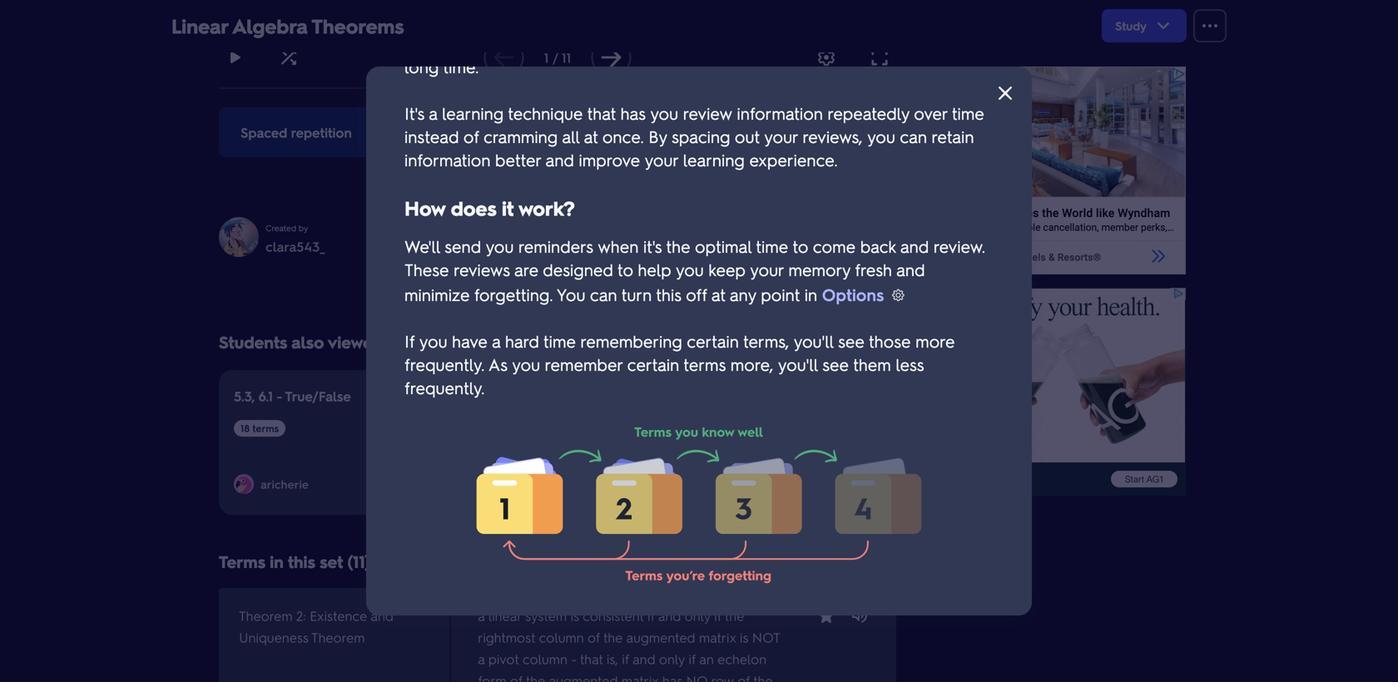Task type: describe. For each thing, give the bounding box(es) containing it.
help
[[638, 259, 672, 281]]

1 vertical spatial is
[[571, 607, 579, 625]]

shuffle image
[[279, 47, 299, 67]]

thegirlunderyourbed
[[820, 477, 935, 492]]

1 vertical spatial certain
[[628, 354, 680, 376]]

you up by
[[651, 102, 679, 124]]

and right back
[[901, 236, 929, 257]]

visit clara543_'s profile image
[[219, 217, 259, 257]]

that inside a linear system is consistent if and only if the rightmost column of the augmented matrix is not a pivot column - that is, if and only if an echelon form of the augmented matrix has no row of
[[580, 651, 603, 668]]

the up echelon
[[725, 607, 745, 625]]

play image
[[226, 47, 246, 67]]

you inside spaced repetition is a study method that helps you remember terms for a long time.
[[760, 32, 788, 54]]

on
[[809, 124, 825, 141]]

mode live image
[[891, 286, 906, 306]]

once.
[[603, 126, 644, 147]]

1 vertical spatial column
[[523, 651, 568, 668]]

to down when
[[618, 259, 634, 281]]

is,
[[607, 651, 619, 668]]

2 advertisement element from the top
[[937, 288, 1187, 496]]

1 vertical spatial see
[[823, 354, 849, 376]]

off
[[686, 284, 708, 306]]

are
[[515, 259, 539, 281]]

more
[[916, 331, 955, 352]]

you
[[557, 284, 586, 306]]

terms in this set (11)
[[219, 551, 371, 573]]

have
[[452, 331, 488, 352]]

if left an
[[689, 651, 696, 668]]

of down echelon
[[738, 672, 750, 683]]

terms
[[219, 551, 265, 573]]

terms inside spaced repetition is a study method that helps you remember terms for a long time.
[[875, 32, 917, 54]]

share ios image
[[746, 224, 766, 244]]

those
[[869, 331, 911, 352]]

come
[[813, 236, 856, 257]]

that inside spaced repetition is a study method that helps you remember terms for a long time.
[[681, 32, 710, 54]]

and inside 'theorem 2: existence and uniqueness theorem'
[[371, 607, 394, 625]]

1 frequently. from the top
[[405, 354, 485, 376]]

long
[[405, 56, 439, 77]]

/
[[553, 49, 559, 66]]

at inside it's a learning technique that has you review information repeatedly over time instead of cramming all at once. by spacing out your reviews, you can retain information better and improve your learning experience.
[[584, 126, 598, 147]]

it
[[502, 195, 514, 221]]

a right "/"
[[560, 32, 568, 54]]

2:
[[296, 607, 306, 625]]

over
[[915, 102, 948, 124]]

0 vertical spatial -
[[277, 388, 282, 405]]

reminders
[[519, 236, 594, 257]]

visit aricherie's profile image for first aricherie link from right
[[514, 474, 534, 494]]

better
[[495, 149, 542, 171]]

created
[[266, 223, 296, 234]]

spacing
[[672, 126, 731, 147]]

theorem 2: existence and uniqueness theorem
[[239, 607, 394, 647]]

and right "consistent"
[[659, 607, 681, 625]]

as
[[489, 354, 508, 376]]

a left the linear
[[478, 607, 485, 625]]

0 vertical spatial theorem
[[239, 607, 293, 625]]

at inside we'll send you reminders when it's the optimal time to come back and review. these reviews are designed to help you keep your memory fresh and minimize forgetting. you can turn this off at any point in
[[712, 284, 726, 306]]

not
[[753, 629, 780, 647]]

uniqueness
[[239, 629, 309, 647]]

designed
[[543, 259, 614, 281]]

6.1
[[259, 388, 273, 405]]

study
[[573, 32, 614, 54]]

memory
[[789, 259, 851, 281]]

experience.
[[750, 149, 838, 171]]

you right if
[[420, 331, 448, 352]]

close x image
[[996, 83, 1016, 103]]

system
[[526, 607, 567, 625]]

linear
[[172, 13, 228, 39]]

an
[[700, 651, 714, 668]]

more,
[[731, 354, 774, 376]]

turn inside we'll send you reminders when it's the optimal time to come back and review. these reviews are designed to help you keep your memory fresh and minimize forgetting. you can turn this off at any point in
[[622, 284, 652, 306]]

you right send at the left
[[486, 236, 514, 257]]

reviews inside we'll send you reminders when it's the optimal time to come back and review. these reviews are designed to help you keep your memory fresh and minimize forgetting. you can turn this off at any point in
[[454, 259, 510, 281]]

spaced for spaced repetition is a study method that helps you remember terms for a long time.
[[405, 32, 462, 54]]

repetition for spaced repetition is a study method that helps you remember terms for a long time.
[[467, 32, 540, 54]]

you down hard
[[512, 354, 540, 376]]

of inside it's a learning technique that has you review information repeatedly over time instead of cramming all at once. by spacing out your reviews, you can retain information better and improve your learning experience.
[[464, 126, 479, 147]]

2 aricherie from the left
[[540, 477, 589, 492]]

options
[[822, 284, 885, 306]]

visit thegirlunderyourbed's profile image
[[794, 474, 814, 494]]

time.
[[443, 56, 479, 77]]

back
[[861, 236, 897, 257]]

if right "consistent"
[[648, 607, 655, 625]]

options image
[[817, 47, 837, 67]]

students also viewed
[[219, 331, 383, 353]]

preview
[[697, 480, 740, 495]]

no
[[687, 672, 708, 683]]

2 aricherie link from the left
[[540, 477, 595, 492]]

has inside it's a learning technique that has you review information repeatedly over time instead of cramming all at once. by spacing out your reviews, you can retain information better and improve your learning experience.
[[621, 102, 646, 124]]

row
[[712, 672, 734, 683]]

clara543_
[[266, 238, 325, 255]]

theorems
[[312, 13, 404, 39]]

set
[[320, 551, 343, 573]]

out
[[735, 126, 760, 147]]

pivot
[[489, 651, 519, 668]]

helps
[[715, 32, 755, 54]]

keep
[[709, 259, 746, 281]]

minimize
[[405, 284, 470, 306]]

spaced for spaced repetition
[[241, 124, 287, 141]]

and right is,
[[633, 651, 656, 668]]

- inside a linear system is consistent if and only if the rightmost column of the augmented matrix is not a pivot column - that is, if and only if an echelon form of the augmented matrix has no row of
[[571, 651, 577, 668]]

we'll send you reminders when it's the optimal time to come back and review. these reviews are designed to help you keep your memory fresh and minimize forgetting. you can turn this off at any point in
[[405, 236, 986, 306]]

1 vertical spatial this
[[288, 551, 315, 573]]

5.3, 6.1 - true/false
[[234, 388, 351, 405]]

by
[[299, 223, 308, 234]]

1 vertical spatial only
[[659, 651, 685, 668]]

how
[[405, 195, 446, 221]]

review
[[683, 102, 733, 124]]

1 vertical spatial learning
[[683, 149, 745, 171]]

2 vertical spatial is
[[740, 629, 749, 647]]

18 terms
[[241, 422, 279, 435]]

point
[[761, 284, 800, 306]]

5.3, 6.1 - true/false link
[[234, 388, 351, 405]]

1 aricherie link from the left
[[261, 477, 316, 492]]

rightmost
[[478, 629, 536, 647]]

0 vertical spatial see
[[839, 331, 865, 352]]

all
[[562, 126, 580, 147]]

0 vertical spatial only
[[685, 607, 711, 625]]

send
[[445, 236, 481, 257]]

0 vertical spatial you'll
[[794, 331, 834, 352]]

if you have a hard time remembering certain terms, you'll see those more frequently. as you remember certain terms more, you'll see them less frequently.
[[405, 331, 955, 399]]

technique
[[508, 102, 583, 124]]

the right form
[[526, 672, 546, 683]]

next
[[702, 124, 728, 141]]

true/false
[[285, 388, 351, 405]]

does
[[451, 195, 497, 221]]

0 vertical spatial learning
[[442, 102, 504, 124]]

0 vertical spatial reviews
[[828, 124, 875, 141]]

a up form
[[478, 651, 485, 668]]

copy image
[[830, 224, 850, 244]]

cramming
[[484, 126, 558, 147]]

1 vertical spatial you'll
[[779, 354, 818, 376]]

review.
[[934, 236, 986, 257]]

0 vertical spatial your
[[765, 126, 798, 147]]

how does it work?
[[405, 195, 575, 221]]

linear algebra theorems
[[172, 13, 404, 39]]

advance
[[603, 124, 658, 141]]



Task type: locate. For each thing, give the bounding box(es) containing it.
1 vertical spatial remember
[[545, 354, 623, 376]]

improve
[[579, 149, 640, 171]]

certain down "remembering"
[[628, 354, 680, 376]]

these
[[405, 259, 449, 281]]

created by clara543_
[[266, 223, 325, 255]]

work?
[[519, 195, 575, 221]]

a right it's
[[429, 102, 438, 124]]

frequently.
[[405, 354, 485, 376], [405, 377, 485, 399]]

0 vertical spatial remember
[[793, 32, 871, 54]]

time inside we'll send you reminders when it's the optimal time to come back and review. these reviews are designed to help you keep your memory fresh and minimize forgetting. you can turn this off at any point in
[[756, 236, 789, 257]]

preview button
[[687, 474, 750, 500]]

learning up instead
[[442, 102, 504, 124]]

your up point
[[751, 259, 784, 281]]

0 vertical spatial at
[[584, 126, 598, 147]]

form
[[478, 672, 507, 683]]

can
[[900, 126, 928, 147], [590, 284, 618, 306]]

learning
[[442, 102, 504, 124], [683, 149, 745, 171]]

2 frequently. from the top
[[405, 377, 485, 399]]

reviews down send at the left
[[454, 259, 510, 281]]

only left an
[[659, 651, 685, 668]]

1 / 11
[[544, 49, 571, 66]]

a inside it's a learning technique that has you review information repeatedly over time instead of cramming all at once. by spacing out your reviews, you can retain information better and improve your learning experience.
[[429, 102, 438, 124]]

1 vertical spatial time
[[756, 236, 789, 257]]

remember inside if you have a hard time remembering certain terms, you'll see those more frequently. as you remember certain terms more, you'll see them less frequently.
[[545, 354, 623, 376]]

existence
[[310, 607, 367, 625]]

in inside we'll send you reminders when it's the optimal time to come back and review. these reviews are designed to help you keep your memory fresh and minimize forgetting. you can turn this off at any point in
[[805, 284, 818, 306]]

0 horizontal spatial is
[[545, 32, 555, 54]]

to right out
[[763, 124, 776, 141]]

matrix left no
[[622, 672, 659, 683]]

1 horizontal spatial augmented
[[627, 629, 696, 647]]

1 vertical spatial your
[[645, 149, 679, 171]]

repetition for spaced repetition
[[291, 124, 352, 141]]

card
[[732, 124, 760, 141]]

algebra
[[232, 13, 308, 39]]

0 horizontal spatial theorem
[[239, 607, 293, 625]]

that up once.
[[588, 102, 616, 124]]

0 vertical spatial advertisement element
[[937, 67, 1187, 275]]

1 horizontal spatial aricherie link
[[540, 477, 595, 492]]

0 horizontal spatial learning
[[442, 102, 504, 124]]

1 vertical spatial that
[[588, 102, 616, 124]]

you right helps
[[760, 32, 788, 54]]

and inside it's a learning technique that has you review information repeatedly over time instead of cramming all at once. by spacing out your reviews, you can retain information better and improve your learning experience.
[[546, 149, 574, 171]]

to right advance at the left
[[662, 124, 674, 141]]

0 horizontal spatial reviews
[[454, 259, 510, 281]]

1 advertisement element from the top
[[937, 67, 1187, 275]]

1 vertical spatial information
[[405, 149, 491, 171]]

consistent
[[583, 607, 644, 625]]

0 vertical spatial certain
[[687, 331, 739, 352]]

11
[[562, 49, 571, 66]]

is left 11
[[545, 32, 555, 54]]

spaced repetition is a study method that helps you remember terms for a long time.
[[405, 32, 956, 77]]

0 horizontal spatial -
[[277, 388, 282, 405]]

1 horizontal spatial turn
[[780, 124, 805, 141]]

2 vertical spatial terms
[[253, 422, 279, 435]]

reviews,
[[803, 126, 863, 147]]

1 horizontal spatial visit aricherie's profile image
[[514, 474, 534, 494]]

terms inside if you have a hard time remembering certain terms, you'll see those more frequently. as you remember certain terms more, you'll see them less frequently.
[[684, 354, 726, 376]]

theorem down existence
[[311, 629, 365, 647]]

for
[[922, 32, 943, 54]]

viewed
[[328, 331, 383, 353]]

terms,
[[744, 331, 790, 352]]

0 vertical spatial augmented
[[627, 629, 696, 647]]

you up off at the top
[[676, 259, 704, 281]]

0 horizontal spatial visit aricherie's profile image
[[234, 474, 254, 494]]

has left no
[[663, 672, 683, 683]]

to
[[662, 124, 674, 141], [763, 124, 776, 141], [793, 236, 809, 257], [618, 259, 634, 281]]

can right 'you' in the left top of the page
[[590, 284, 618, 306]]

1 vertical spatial augmented
[[549, 672, 618, 683]]

repetition left 1
[[467, 32, 540, 54]]

it's
[[405, 102, 425, 124]]

is
[[545, 32, 555, 54], [571, 607, 579, 625], [740, 629, 749, 647]]

1 vertical spatial reviews
[[454, 259, 510, 281]]

reviews right on
[[828, 124, 875, 141]]

is right 'system'
[[571, 607, 579, 625]]

to up memory
[[793, 236, 809, 257]]

a
[[560, 32, 568, 54], [947, 32, 956, 54], [429, 102, 438, 124], [492, 331, 501, 352], [478, 607, 485, 625], [478, 651, 485, 668]]

1 aricherie from the left
[[261, 477, 309, 492]]

certain up 'more,'
[[687, 331, 739, 352]]

augmented
[[627, 629, 696, 647], [549, 672, 618, 683]]

1 vertical spatial in
[[270, 551, 284, 573]]

your down by
[[645, 149, 679, 171]]

terms right '18'
[[253, 422, 279, 435]]

0 horizontal spatial matrix
[[622, 672, 659, 683]]

2 horizontal spatial is
[[740, 629, 749, 647]]

that left is,
[[580, 651, 603, 668]]

1 horizontal spatial this
[[656, 284, 682, 306]]

0 vertical spatial that
[[681, 32, 710, 54]]

a linear system is consistent if and only if the rightmost column of the augmented matrix is not a pivot column - that is, if and only if an echelon form of the augmented matrix has no row of 
[[478, 607, 780, 683]]

terms
[[875, 32, 917, 54], [684, 354, 726, 376], [253, 422, 279, 435]]

0 vertical spatial spaced
[[405, 32, 462, 54]]

1 horizontal spatial theorem
[[311, 629, 365, 647]]

turn
[[780, 124, 805, 141], [622, 284, 652, 306]]

1 horizontal spatial information
[[737, 102, 823, 124]]

if up echelon
[[715, 607, 722, 625]]

2 horizontal spatial terms
[[875, 32, 917, 54]]

the right it's on the left of the page
[[667, 236, 691, 257]]

you
[[760, 32, 788, 54], [651, 102, 679, 124], [868, 126, 896, 147], [486, 236, 514, 257], [676, 259, 704, 281], [420, 331, 448, 352], [512, 354, 540, 376]]

terms left 'more,'
[[684, 354, 726, 376]]

1 horizontal spatial matrix
[[699, 629, 737, 647]]

only
[[685, 607, 711, 625], [659, 651, 685, 668]]

0 vertical spatial repetition
[[467, 32, 540, 54]]

thegirlunderyourbed link
[[779, 371, 1045, 515], [820, 477, 942, 492]]

0 horizontal spatial certain
[[628, 354, 680, 376]]

1 horizontal spatial spaced
[[405, 32, 462, 54]]

is inside spaced repetition is a study method that helps you remember terms for a long time.
[[545, 32, 555, 54]]

learning down spacing
[[683, 149, 745, 171]]

that inside it's a learning technique that has you review information repeatedly over time instead of cramming all at once. by spacing out your reviews, you can retain information better and improve your learning experience.
[[588, 102, 616, 124]]

aricherie
[[261, 477, 309, 492], [540, 477, 589, 492]]

any
[[730, 284, 757, 306]]

1 horizontal spatial learning
[[683, 149, 745, 171]]

see left them at the bottom right of page
[[823, 354, 849, 376]]

this inside we'll send you reminders when it's the optimal time to come back and review. these reviews are designed to help you keep your memory fresh and minimize forgetting. you can turn this off at any point in
[[656, 284, 682, 306]]

augmented down "consistent"
[[627, 629, 696, 647]]

- right the 6.1
[[277, 388, 282, 405]]

2 vertical spatial that
[[580, 651, 603, 668]]

0 horizontal spatial time
[[544, 331, 576, 352]]

of
[[464, 126, 479, 147], [588, 629, 600, 647], [510, 672, 523, 683], [738, 672, 750, 683]]

1 vertical spatial repetition
[[291, 124, 352, 141]]

1 horizontal spatial at
[[712, 284, 726, 306]]

this left 'set'
[[288, 551, 315, 573]]

term element
[[212, 572, 897, 683]]

close modal element
[[993, 80, 1019, 107]]

1 vertical spatial spaced
[[241, 124, 287, 141]]

time inside it's a learning technique that has you review information repeatedly over time instead of cramming all at once. by spacing out your reviews, you can retain information better and improve your learning experience.
[[952, 102, 985, 124]]

1 vertical spatial has
[[663, 672, 683, 683]]

spaced inside spaced repetition is a study method that helps you remember terms for a long time.
[[405, 32, 462, 54]]

turn left on
[[780, 124, 805, 141]]

and
[[546, 149, 574, 171], [901, 236, 929, 257], [897, 259, 926, 281], [371, 607, 394, 625], [659, 607, 681, 625], [633, 651, 656, 668]]

time up retain
[[952, 102, 985, 124]]

- left is,
[[571, 651, 577, 668]]

clara543_ link
[[266, 236, 332, 256]]

visit aricherie's profile image for second aricherie link from right
[[234, 474, 254, 494]]

0 horizontal spatial this
[[288, 551, 315, 573]]

0 horizontal spatial information
[[405, 149, 491, 171]]

a inside if you have a hard time remembering certain terms, you'll see those more frequently. as you remember certain terms more, you'll see them less frequently.
[[492, 331, 501, 352]]

1 horizontal spatial can
[[900, 126, 928, 147]]

0 horizontal spatial remember
[[545, 354, 623, 376]]

advance to the next card to turn on reviews
[[603, 124, 875, 141]]

1 vertical spatial theorem
[[311, 629, 365, 647]]

share
[[772, 226, 804, 241]]

spaced down shuffle image
[[241, 124, 287, 141]]

only up an
[[685, 607, 711, 625]]

0 vertical spatial matrix
[[699, 629, 737, 647]]

this left off at the top
[[656, 284, 682, 306]]

hard
[[505, 331, 539, 352]]

a up as at the bottom of page
[[492, 331, 501, 352]]

the down "consistent"
[[604, 629, 623, 647]]

at
[[584, 126, 598, 147], [712, 284, 726, 306]]

0 horizontal spatial in
[[270, 551, 284, 573]]

and up "mode live" image
[[897, 259, 926, 281]]

can inside it's a learning technique that has you review information repeatedly over time instead of cramming all at once. by spacing out your reviews, you can retain information better and improve your learning experience.
[[900, 126, 928, 147]]

time inside if you have a hard time remembering certain terms, you'll see those more frequently. as you remember certain terms more, you'll see them less frequently.
[[544, 331, 576, 352]]

and right existence
[[371, 607, 394, 625]]

1 horizontal spatial terms
[[684, 354, 726, 376]]

0 horizontal spatial can
[[590, 284, 618, 306]]

the inside we'll send you reminders when it's the optimal time to come back and review. these reviews are designed to help you keep your memory fresh and minimize forgetting. you can turn this off at any point in
[[667, 236, 691, 257]]

augmented down is,
[[549, 672, 618, 683]]

certain
[[687, 331, 739, 352], [628, 354, 680, 376]]

spaced up long at the top left of page
[[405, 32, 462, 54]]

arrow right image
[[598, 44, 625, 71]]

fresh
[[855, 259, 893, 281]]

0 horizontal spatial turn
[[622, 284, 652, 306]]

0 vertical spatial this
[[656, 284, 682, 306]]

you down the repeatedly
[[868, 126, 896, 147]]

retain
[[932, 126, 975, 147]]

advertisement element
[[937, 67, 1187, 275], [937, 288, 1187, 496]]

them
[[854, 354, 892, 376]]

column right the pivot
[[523, 651, 568, 668]]

0 horizontal spatial at
[[584, 126, 598, 147]]

1 vertical spatial at
[[712, 284, 726, 306]]

1 vertical spatial advertisement element
[[937, 288, 1187, 496]]

matrix up an
[[699, 629, 737, 647]]

if
[[405, 331, 415, 352]]

you'll
[[794, 331, 834, 352], [779, 354, 818, 376]]

0 horizontal spatial augmented
[[549, 672, 618, 683]]

can inside we'll send you reminders when it's the optimal time to come back and review. these reviews are designed to help you keep your memory fresh and minimize forgetting. you can turn this off at any point in
[[590, 284, 618, 306]]

0 horizontal spatial aricherie
[[261, 477, 309, 492]]

1 vertical spatial terms
[[684, 354, 726, 376]]

0 horizontal spatial terms
[[253, 422, 279, 435]]

1 horizontal spatial -
[[571, 651, 577, 668]]

column down 'system'
[[539, 629, 584, 647]]

1 vertical spatial turn
[[622, 284, 652, 306]]

your inside we'll send you reminders when it's the optimal time to come back and review. these reviews are designed to help you keep your memory fresh and minimize forgetting. you can turn this off at any point in
[[751, 259, 784, 281]]

audio image
[[850, 606, 870, 626]]

you'll down terms,
[[779, 354, 818, 376]]

a right for
[[947, 32, 956, 54]]

remembering
[[581, 331, 683, 352]]

see up them at the bottom right of page
[[839, 331, 865, 352]]

1
[[544, 49, 549, 66]]

repeatedly
[[828, 102, 910, 124]]

2 vertical spatial your
[[751, 259, 784, 281]]

information
[[737, 102, 823, 124], [405, 149, 491, 171]]

that left helps
[[681, 32, 710, 54]]

can down over
[[900, 126, 928, 147]]

information down instead
[[405, 149, 491, 171]]

at right off at the top
[[712, 284, 726, 306]]

0 vertical spatial can
[[900, 126, 928, 147]]

spaced repetition
[[241, 124, 352, 141]]

optimal
[[695, 236, 752, 257]]

1 vertical spatial frequently.
[[405, 377, 485, 399]]

terms left for
[[875, 32, 917, 54]]

in down memory
[[805, 284, 818, 306]]

1 horizontal spatial certain
[[687, 331, 739, 352]]

has inside a linear system is consistent if and only if the rightmost column of the augmented matrix is not a pivot column - that is, if and only if an echelon form of the augmented matrix has no row of
[[663, 672, 683, 683]]

has up once.
[[621, 102, 646, 124]]

1 vertical spatial can
[[590, 284, 618, 306]]

that
[[681, 32, 710, 54], [588, 102, 616, 124], [580, 651, 603, 668]]

in right terms
[[270, 551, 284, 573]]

0 vertical spatial information
[[737, 102, 823, 124]]

at right all
[[584, 126, 598, 147]]

remember inside spaced repetition is a study method that helps you remember terms for a long time.
[[793, 32, 871, 54]]

if
[[648, 607, 655, 625], [715, 607, 722, 625], [622, 651, 629, 668], [689, 651, 696, 668]]

0 vertical spatial column
[[539, 629, 584, 647]]

if right is,
[[622, 651, 629, 668]]

share button
[[732, 217, 817, 251]]

1 horizontal spatial aricherie
[[540, 477, 589, 492]]

0 horizontal spatial spaced
[[241, 124, 287, 141]]

time right optimal
[[756, 236, 789, 257]]

when
[[598, 236, 639, 257]]

1 vertical spatial -
[[571, 651, 577, 668]]

5.3,
[[234, 388, 255, 405]]

0 vertical spatial has
[[621, 102, 646, 124]]

and down all
[[546, 149, 574, 171]]

18
[[241, 422, 250, 435]]

is left not
[[740, 629, 749, 647]]

(11)
[[348, 551, 371, 573]]

your up experience.
[[765, 126, 798, 147]]

instead
[[405, 126, 459, 147]]

star image
[[817, 606, 837, 626]]

of down the pivot
[[510, 672, 523, 683]]

0 vertical spatial frequently.
[[405, 354, 485, 376]]

fullscreen image
[[870, 47, 890, 67]]

it's
[[644, 236, 662, 257]]

0 horizontal spatial repetition
[[291, 124, 352, 141]]

1 horizontal spatial in
[[805, 284, 818, 306]]

this
[[656, 284, 682, 306], [288, 551, 315, 573]]

repetition inside spaced repetition is a study method that helps you remember terms for a long time.
[[467, 32, 540, 54]]

arrow left image
[[491, 44, 518, 71]]

the
[[678, 124, 698, 141], [667, 236, 691, 257], [725, 607, 745, 625], [604, 629, 623, 647], [526, 672, 546, 683]]

theorem up uniqueness
[[239, 607, 293, 625]]

of down "consistent"
[[588, 629, 600, 647]]

remember down "remembering"
[[545, 354, 623, 376]]

visit aricherie's profile image
[[234, 474, 254, 494], [514, 474, 534, 494]]

2 horizontal spatial time
[[952, 102, 985, 124]]

remember
[[793, 32, 871, 54], [545, 354, 623, 376]]

repetition
[[467, 32, 540, 54], [291, 124, 352, 141]]

options element
[[732, 217, 897, 251]]

time right hard
[[544, 331, 576, 352]]

1 visit aricherie's profile image from the left
[[234, 474, 254, 494]]

turn down help
[[622, 284, 652, 306]]

1 horizontal spatial remember
[[793, 32, 871, 54]]

information up out
[[737, 102, 823, 124]]

column
[[539, 629, 584, 647], [523, 651, 568, 668]]

2 visit aricherie's profile image from the left
[[514, 474, 534, 494]]

repetition down shuffle image
[[291, 124, 352, 141]]

0 vertical spatial time
[[952, 102, 985, 124]]

2 vertical spatial time
[[544, 331, 576, 352]]

remember up the repeatedly
[[793, 32, 871, 54]]

theorem 2: existence and uniqueness theorem link
[[239, 607, 394, 647]]

0 vertical spatial terms
[[875, 32, 917, 54]]

1 vertical spatial matrix
[[622, 672, 659, 683]]

reviews
[[828, 124, 875, 141], [454, 259, 510, 281]]

0 vertical spatial in
[[805, 284, 818, 306]]

we'll
[[405, 236, 440, 257]]

how does it work? dialog
[[366, 0, 1033, 616]]

the left next
[[678, 124, 698, 141]]

0 vertical spatial is
[[545, 32, 555, 54]]

you'll right terms,
[[794, 331, 834, 352]]

of right instead
[[464, 126, 479, 147]]



Task type: vqa. For each thing, say whether or not it's contained in the screenshot.
Incident in the left bottom of the page
no



